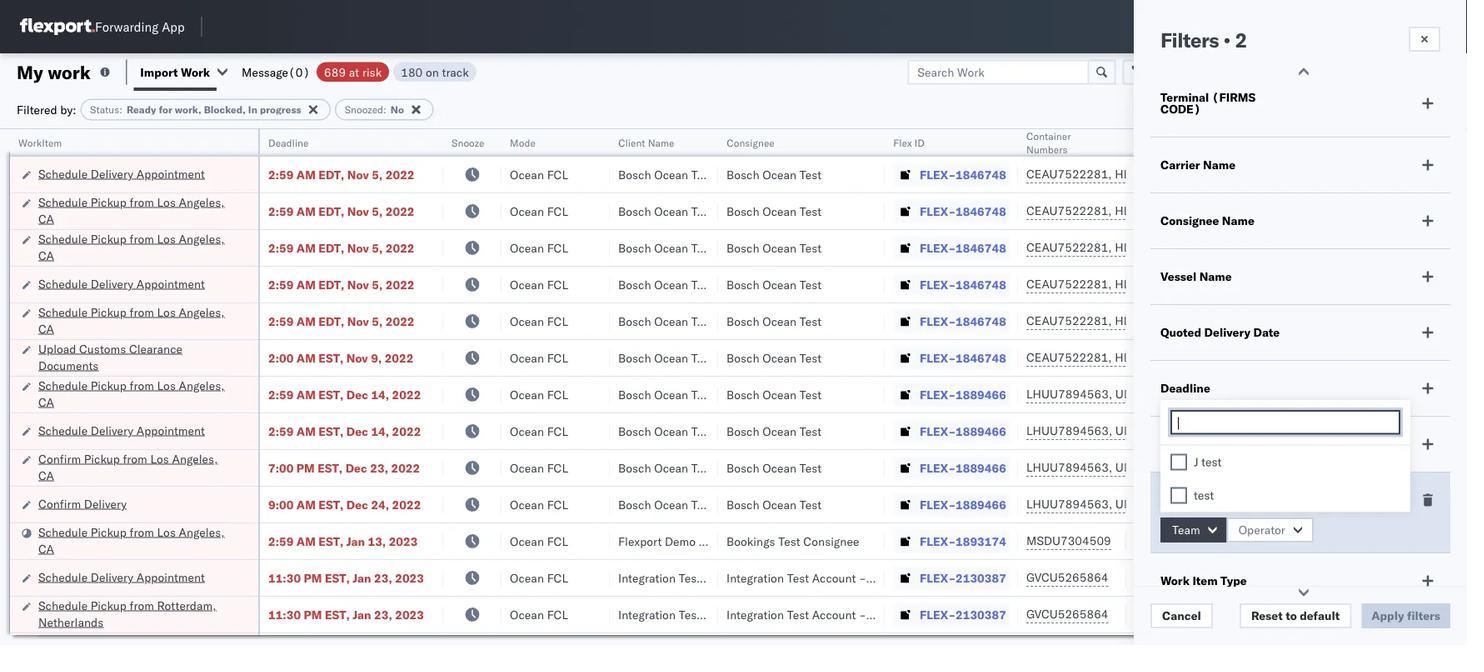 Task type: describe. For each thing, give the bounding box(es) containing it.
schedule pickup from los angeles, ca for fourth the schedule pickup from los angeles, ca link from the bottom
[[38, 231, 225, 263]]

confirm delivery
[[38, 496, 127, 511]]

ceau7522281, for upload customs clearance documents link
[[1027, 350, 1112, 365]]

ca for 3rd the schedule pickup from los angeles, ca link from the top of the page
[[38, 321, 54, 336]]

default
[[1300, 608, 1340, 623]]

work item type
[[1161, 573, 1247, 588]]

4 edt, from the top
[[319, 277, 345, 292]]

1893174
[[956, 534, 1007, 548]]

1 ocean fcl from the top
[[510, 167, 568, 182]]

4 lhuu7894563, uetu5238478 from the top
[[1027, 497, 1197, 511]]

flex id button
[[885, 133, 1002, 149]]

from inside confirm pickup from los angeles, ca
[[123, 451, 147, 466]]

upload
[[38, 341, 76, 356]]

8 ocean fcl from the top
[[510, 424, 568, 438]]

3 schedule pickup from los angeles, ca button from the top
[[38, 304, 237, 339]]

1 fcl from the top
[[547, 167, 568, 182]]

client name button
[[610, 133, 702, 149]]

2 schedule delivery appointment from the top
[[38, 276, 205, 291]]

1 1846748 from the top
[[956, 167, 1007, 182]]

9:00
[[268, 497, 294, 512]]

7 ocean fcl from the top
[[510, 387, 568, 402]]

ceau7522281, hlxu6269489, hlxu8034992 for first the schedule pickup from los angeles, ca link
[[1027, 203, 1285, 218]]

my work
[[17, 60, 91, 83]]

7 am from the top
[[297, 387, 316, 402]]

9,
[[371, 350, 382, 365]]

9 flex- from the top
[[920, 460, 956, 475]]

3 schedule delivery appointment button from the top
[[38, 422, 205, 440]]

1 1889466 from the top
[[956, 387, 1007, 402]]

progress
[[260, 103, 301, 116]]

container
[[1027, 130, 1071, 142]]

6 ocean fcl from the top
[[510, 350, 568, 365]]

Search Work text field
[[908, 60, 1089, 85]]

5 schedule pickup from los angeles, ca link from the top
[[38, 524, 237, 557]]

dec down 2:00 am est, nov 9, 2022
[[346, 387, 368, 402]]

reset
[[1252, 608, 1283, 623]]

2 14, from the top
[[371, 424, 389, 438]]

2
[[1235, 28, 1247, 53]]

quoted
[[1161, 325, 1202, 340]]

schedule pickup from los angeles, ca for fourth the schedule pickup from los angeles, ca link from the top of the page
[[38, 378, 225, 409]]

2 11:30 pm est, jan 23, 2023 from the top
[[268, 607, 424, 622]]

3 flex-1889466 from the top
[[920, 460, 1007, 475]]

carrier name
[[1161, 158, 1236, 172]]

confirm pickup from los angeles, ca link
[[38, 450, 237, 484]]

6 2:59 from the top
[[268, 387, 294, 402]]

9 ocean fcl from the top
[[510, 460, 568, 475]]

forwarding
[[95, 19, 159, 35]]

work
[[48, 60, 91, 83]]

on
[[426, 65, 439, 79]]

deadline button
[[260, 133, 427, 149]]

team
[[1173, 523, 1201, 537]]

180 on track
[[401, 65, 469, 79]]

filters
[[1161, 28, 1219, 53]]

7:00 pm est, dec 23, 2022
[[268, 460, 420, 475]]

track
[[442, 65, 469, 79]]

mbl/mawb numbers button
[[1127, 133, 1318, 149]]

test123456 for 4th schedule pickup from los angeles, ca button from the bottom
[[1135, 240, 1205, 255]]

snoozed
[[345, 103, 383, 116]]

delivery right 'quoted'
[[1205, 325, 1251, 340]]

ca for first the schedule pickup from los angeles, ca link from the bottom of the page
[[38, 541, 54, 556]]

: for status
[[119, 103, 122, 116]]

5 am from the top
[[297, 314, 316, 328]]

: for snoozed
[[383, 103, 387, 116]]

2 1889466 from the top
[[956, 424, 1007, 438]]

12 flex- from the top
[[920, 570, 956, 585]]

6 flex- from the top
[[920, 350, 956, 365]]

5 fcl from the top
[[547, 314, 568, 328]]

1 gvcu5265864 from the top
[[1027, 570, 1109, 585]]

omkar savant for ceau7522281, hlxu6269489, hlxu8034992
[[1343, 240, 1417, 255]]

4 am from the top
[[297, 277, 316, 292]]

nov for fourth the schedule pickup from los angeles, ca link from the bottom
[[347, 240, 369, 255]]

filters • 2
[[1161, 28, 1247, 53]]

test123456 for third schedule pickup from los angeles, ca button from the bottom
[[1135, 314, 1205, 328]]

6 fcl from the top
[[547, 350, 568, 365]]

flexport
[[618, 534, 662, 548]]

5 hlxu8034992 from the top
[[1204, 313, 1285, 328]]

nov for 3rd the schedule pickup from los angeles, ca link from the top of the page
[[347, 314, 369, 328]]

8 2:59 from the top
[[268, 534, 294, 548]]

2:59 am edt, nov 5, 2022 for fourth the schedule pickup from los angeles, ca link from the bottom
[[268, 240, 415, 255]]

1 schedule delivery appointment from the top
[[38, 166, 205, 181]]

689 at risk
[[324, 65, 382, 79]]

omkar savant for lhuu7894563, uetu5238478
[[1343, 460, 1417, 475]]

4 schedule pickup from los angeles, ca link from the top
[[38, 377, 237, 410]]

message
[[242, 65, 288, 79]]

confirm delivery button
[[38, 495, 127, 514]]

9:00 am est, dec 24, 2022
[[268, 497, 421, 512]]

4 flex-1889466 from the top
[[920, 497, 1007, 512]]

4 lhuu7894563, from the top
[[1027, 497, 1113, 511]]

confirm delivery link
[[38, 495, 127, 512]]

flex
[[893, 136, 912, 149]]

flex-1846748 for 3rd the schedule pickup from los angeles, ca link from the top of the page
[[920, 314, 1007, 328]]

name for carrier name
[[1203, 158, 1236, 172]]

•
[[1224, 28, 1231, 53]]

1 am from the top
[[297, 167, 316, 182]]

2 5, from the top
[[372, 204, 383, 218]]

carrier
[[1161, 158, 1201, 172]]

terminal (firms code)
[[1161, 90, 1256, 116]]

savant for ceau7522281, hlxu6269489, hlxu8034992
[[1382, 240, 1417, 255]]

2 flex-2130387 from the top
[[920, 607, 1007, 622]]

cancel button
[[1151, 603, 1213, 628]]

delivery inside button
[[84, 496, 127, 511]]

1 11:30 pm est, jan 23, 2023 from the top
[[268, 570, 424, 585]]

2 uetu5238478 from the top
[[1116, 423, 1197, 438]]

ready
[[127, 103, 156, 116]]

jaehyung choi - test or
[[1343, 570, 1468, 585]]

8 schedule from the top
[[38, 525, 88, 539]]

code)
[[1161, 102, 1201, 116]]

flex id
[[893, 136, 925, 149]]

ca for fourth the schedule pickup from los angeles, ca link from the top of the page
[[38, 395, 54, 409]]

4 hlxu6269489, from the top
[[1115, 277, 1201, 291]]

arrival
[[1161, 437, 1199, 451]]

mode button
[[502, 133, 593, 149]]

mbl/mawb
[[1135, 136, 1193, 149]]

3 abcdefg78456546 from the top
[[1135, 460, 1247, 475]]

test123456 for 1st schedule pickup from los angeles, ca button from the top of the page
[[1135, 204, 1205, 218]]

5 2:59 from the top
[[268, 314, 294, 328]]

1 flex-2130387 from the top
[[920, 570, 1007, 585]]

resize handle column header for client name
[[698, 129, 718, 645]]

container numbers button
[[1018, 126, 1110, 156]]

list box containing j test
[[1161, 445, 1411, 512]]

0 vertical spatial operator
[[1343, 136, 1384, 149]]

1 14, from the top
[[371, 387, 389, 402]]

3 resize handle column header from the left
[[482, 129, 502, 645]]

ceau7522281, hlxu6269489, hlxu8034992 for fourth the schedule pickup from los angeles, ca link from the bottom
[[1027, 240, 1285, 255]]

upload customs clearance documents link
[[38, 340, 237, 374]]

2:59 am est, jan 13, 2023
[[268, 534, 418, 548]]

1 lhuu7894563, from the top
[[1027, 387, 1113, 401]]

vessel
[[1161, 269, 1197, 284]]

23, for confirm pickup from los angeles, ca
[[370, 460, 388, 475]]

7 fcl from the top
[[547, 387, 568, 402]]

11 flex- from the top
[[920, 534, 956, 548]]

flexport. image
[[20, 18, 95, 35]]

import work
[[140, 65, 210, 79]]

jaehyung
[[1343, 570, 1392, 585]]

4 1889466 from the top
[[956, 497, 1007, 512]]

or
[[1458, 570, 1468, 585]]

item
[[1193, 573, 1218, 588]]

terminal
[[1161, 90, 1210, 105]]

1 abcdefg78456546 from the top
[[1135, 387, 1247, 402]]

mode
[[510, 136, 536, 149]]

2 flex-1889466 from the top
[[920, 424, 1007, 438]]

1846748 for first the schedule pickup from los angeles, ca link
[[956, 204, 1007, 218]]

2 am from the top
[[297, 204, 316, 218]]

3 2:59 from the top
[[268, 240, 294, 255]]

ceau7522281, for first the schedule pickup from los angeles, ca link
[[1027, 203, 1112, 218]]

9 schedule from the top
[[38, 570, 88, 584]]

8 fcl from the top
[[547, 424, 568, 438]]

customs
[[79, 341, 126, 356]]

2 schedule pickup from los angeles, ca link from the top
[[38, 230, 237, 264]]

5 schedule from the top
[[38, 305, 88, 319]]

arrival date
[[1161, 437, 1228, 451]]

(0)
[[288, 65, 310, 79]]

dec up 7:00 pm est, dec 23, 2022
[[346, 424, 368, 438]]

7 flex- from the top
[[920, 387, 956, 402]]

test123456 for upload customs clearance documents button
[[1135, 350, 1205, 365]]

180
[[401, 65, 423, 79]]

1 2130387 from the top
[[956, 570, 1007, 585]]

msdu7304509
[[1027, 533, 1112, 548]]

import work button
[[140, 65, 210, 79]]

1 flex-1846748 from the top
[[920, 167, 1007, 182]]

(firms
[[1212, 90, 1256, 105]]

los for confirm pickup from los angeles, ca button
[[150, 451, 169, 466]]

2 2:59 am est, dec 14, 2022 from the top
[[268, 424, 421, 438]]

4 hlxu8034992 from the top
[[1204, 277, 1285, 291]]

deadline inside button
[[268, 136, 309, 149]]

2 hlxu8034992 from the top
[[1204, 203, 1285, 218]]

los for third schedule pickup from los angeles, ca button from the bottom
[[157, 305, 176, 319]]

container numbers
[[1027, 130, 1071, 155]]

3 schedule from the top
[[38, 231, 88, 246]]

0 vertical spatial test
[[1202, 455, 1222, 469]]

ceau7522281, for 3rd the schedule pickup from los angeles, ca link from the top of the page
[[1027, 313, 1112, 328]]

snooze
[[452, 136, 484, 149]]

schedule delivery appointment link for 4th schedule delivery appointment button from the bottom
[[38, 165, 205, 182]]

1 integration from the top
[[727, 570, 784, 585]]

1 horizontal spatial work
[[1161, 573, 1190, 588]]

workitem button
[[10, 133, 242, 149]]

3 flex- from the top
[[920, 240, 956, 255]]

j test
[[1194, 455, 1222, 469]]

dec up the 9:00 am est, dec 24, 2022
[[346, 460, 367, 475]]

id
[[915, 136, 925, 149]]

operator inside button
[[1239, 523, 1286, 537]]

2 integration test account - karl lagerfeld from the top
[[727, 607, 944, 622]]

1846748 for fourth the schedule pickup from los angeles, ca link from the bottom
[[956, 240, 1007, 255]]

documents
[[38, 358, 99, 373]]

2:59 am edt, nov 5, 2022 for first the schedule pickup from los angeles, ca link
[[268, 204, 415, 218]]

operator button
[[1227, 518, 1314, 543]]

schedule pickup from rotterdam, netherlands button
[[38, 597, 237, 632]]

nov for upload customs clearance documents link
[[346, 350, 368, 365]]

7 schedule from the top
[[38, 423, 88, 438]]

689
[[324, 65, 346, 79]]

filtered
[[17, 102, 57, 117]]

client
[[618, 136, 645, 149]]

vessel name
[[1161, 269, 1232, 284]]

netherlands
[[38, 615, 104, 629]]

10 am from the top
[[297, 534, 316, 548]]

4 schedule delivery appointment from the top
[[38, 570, 205, 584]]

2 schedule from the top
[[38, 195, 88, 209]]

schedule pickup from los angeles, ca for first the schedule pickup from los angeles, ca link from the bottom of the page
[[38, 525, 225, 556]]

blocked,
[[204, 103, 246, 116]]

consignee button
[[718, 133, 868, 149]]

4 5, from the top
[[372, 277, 383, 292]]

cancel
[[1163, 608, 1202, 623]]

10 fcl from the top
[[547, 497, 568, 512]]



Task type: vqa. For each thing, say whether or not it's contained in the screenshot.
THE ANGELES, corresponding to first Schedule Pickup from Los Angeles, CA 'link' from the bottom of the page
yes



Task type: locate. For each thing, give the bounding box(es) containing it.
uetu5238478 up arrival
[[1116, 387, 1197, 401]]

name down carrier name
[[1222, 213, 1255, 228]]

0 vertical spatial gvcu5265864
[[1027, 570, 1109, 585]]

schedule delivery appointment link for third schedule delivery appointment button from the bottom of the page
[[38, 275, 205, 292]]

23, for schedule pickup from rotterdam, netherlands
[[374, 607, 392, 622]]

5 edt, from the top
[[319, 314, 345, 328]]

appointment up confirm pickup from los angeles, ca link
[[136, 423, 205, 438]]

1 vertical spatial integration
[[727, 607, 784, 622]]

ceau7522281, hlxu6269489, hlxu8034992 down 'quoted'
[[1027, 350, 1285, 365]]

5 1846748 from the top
[[956, 314, 1007, 328]]

1 horizontal spatial operator
[[1239, 523, 1286, 537]]

: left no
[[383, 103, 387, 116]]

delivery down confirm pickup from los angeles, ca
[[84, 496, 127, 511]]

4 flex- from the top
[[920, 277, 956, 292]]

0 vertical spatial account
[[812, 570, 856, 585]]

2 vertical spatial jan
[[353, 607, 371, 622]]

abcdefg78456546 down arrival date
[[1135, 460, 1247, 475]]

ceau7522281, hlxu6269489, hlxu8034992 for 3rd the schedule pickup from los angeles, ca link from the top of the page
[[1027, 313, 1285, 328]]

1 vertical spatial integration test account - karl lagerfeld
[[727, 607, 944, 622]]

0 vertical spatial savant
[[1382, 240, 1417, 255]]

1 vertical spatial deadline
[[1161, 381, 1211, 395]]

hlxu6269489, for 1st schedule pickup from los angeles, ca button from the top of the page
[[1115, 203, 1201, 218]]

2 savant from the top
[[1382, 460, 1417, 475]]

1 hlxu6269489, from the top
[[1115, 167, 1201, 181]]

0 vertical spatial confirm
[[38, 451, 81, 466]]

1 vertical spatial maeu9408431
[[1135, 607, 1219, 622]]

resize handle column header for container numbers
[[1107, 129, 1127, 645]]

0 vertical spatial integration
[[727, 570, 784, 585]]

1 horizontal spatial date
[[1254, 325, 1280, 340]]

schedule pickup from los angeles, ca for 3rd the schedule pickup from los angeles, ca link from the top of the page
[[38, 305, 225, 336]]

los for 4th schedule pickup from los angeles, ca button from the bottom
[[157, 231, 176, 246]]

flex-1889466
[[920, 387, 1007, 402], [920, 424, 1007, 438], [920, 460, 1007, 475], [920, 497, 1007, 512]]

flexport demo consignee
[[618, 534, 755, 548]]

message (0)
[[242, 65, 310, 79]]

1 vertical spatial pm
[[304, 570, 322, 585]]

numbers inside container numbers
[[1027, 143, 1068, 155]]

schedule delivery appointment button up customs
[[38, 275, 205, 294]]

nov
[[347, 167, 369, 182], [347, 204, 369, 218], [347, 240, 369, 255], [347, 277, 369, 292], [347, 314, 369, 328], [346, 350, 368, 365]]

los for fourth schedule pickup from los angeles, ca button
[[157, 378, 176, 393]]

3 hlxu8034992 from the top
[[1204, 240, 1285, 255]]

resize handle column header for deadline
[[423, 129, 443, 645]]

1 vertical spatial 2130387
[[956, 607, 1007, 622]]

flex-2130387
[[920, 570, 1007, 585], [920, 607, 1007, 622]]

schedule pickup from los angeles, ca for first the schedule pickup from los angeles, ca link
[[38, 195, 225, 226]]

status : ready for work, blocked, in progress
[[90, 103, 301, 116]]

4 1846748 from the top
[[956, 277, 1007, 292]]

los
[[157, 195, 176, 209], [157, 231, 176, 246], [157, 305, 176, 319], [157, 378, 176, 393], [150, 451, 169, 466], [157, 525, 176, 539]]

5 flex- from the top
[[920, 314, 956, 328]]

savant for lhuu7894563, uetu5238478
[[1382, 460, 1417, 475]]

angeles,
[[179, 195, 225, 209], [179, 231, 225, 246], [179, 305, 225, 319], [179, 378, 225, 393], [172, 451, 218, 466], [179, 525, 225, 539]]

2 gvcu5265864 from the top
[[1027, 607, 1109, 621]]

0 vertical spatial 11:30
[[268, 570, 301, 585]]

test123456 up 'quoted'
[[1135, 277, 1205, 292]]

reset to default
[[1252, 608, 1340, 623]]

2 horizontal spatial operator
[[1343, 136, 1384, 149]]

operator up type
[[1239, 523, 1286, 537]]

0 vertical spatial 23,
[[370, 460, 388, 475]]

1 schedule delivery appointment button from the top
[[38, 165, 205, 184]]

2 2:59 am edt, nov 5, 2022 from the top
[[268, 204, 415, 218]]

4 ceau7522281, from the top
[[1027, 277, 1112, 291]]

6 ceau7522281, from the top
[[1027, 350, 1112, 365]]

schedule delivery appointment link
[[38, 165, 205, 182], [38, 275, 205, 292], [38, 422, 205, 439], [38, 569, 205, 585]]

schedule delivery appointment link up confirm pickup from los angeles, ca
[[38, 422, 205, 439]]

1 horizontal spatial :
[[383, 103, 387, 116]]

uetu5238478 down arrival
[[1116, 460, 1197, 475]]

pickup inside confirm pickup from los angeles, ca
[[84, 451, 120, 466]]

hlxu6269489, down carrier
[[1115, 203, 1201, 218]]

delivery
[[91, 166, 133, 181], [91, 276, 133, 291], [1205, 325, 1251, 340], [91, 423, 133, 438], [84, 496, 127, 511], [91, 570, 133, 584]]

11:30
[[268, 570, 301, 585], [268, 607, 301, 622]]

2:59 am edt, nov 5, 2022 for 3rd the schedule pickup from los angeles, ca link from the top of the page
[[268, 314, 415, 328]]

1 vertical spatial 23,
[[374, 570, 392, 585]]

2023
[[389, 534, 418, 548], [395, 570, 424, 585], [395, 607, 424, 622]]

10 ocean fcl from the top
[[510, 497, 568, 512]]

0 vertical spatial 2130387
[[956, 570, 1007, 585]]

lhuu7894563,
[[1027, 387, 1113, 401], [1027, 423, 1113, 438], [1027, 460, 1113, 475], [1027, 497, 1113, 511]]

schedule delivery appointment button up schedule pickup from rotterdam, netherlands
[[38, 569, 205, 587]]

ceau7522281, hlxu6269489, hlxu8034992 down carrier
[[1027, 203, 1285, 218]]

2 vertical spatial 2023
[[395, 607, 424, 622]]

ceau7522281, hlxu6269489, hlxu8034992 down the vessel
[[1027, 313, 1285, 328]]

test down j test
[[1194, 488, 1215, 503]]

schedule delivery appointment button down workitem 'button'
[[38, 165, 205, 184]]

1 vertical spatial date
[[1202, 437, 1228, 451]]

2 vertical spatial 23,
[[374, 607, 392, 622]]

10 flex- from the top
[[920, 497, 956, 512]]

import
[[140, 65, 178, 79]]

ca for fourth the schedule pickup from los angeles, ca link from the bottom
[[38, 248, 54, 263]]

client name
[[618, 136, 674, 149]]

1 karl from the top
[[870, 570, 891, 585]]

consignee name
[[1161, 213, 1255, 228]]

hlxu8034992 right 'quoted'
[[1204, 313, 1285, 328]]

1 vertical spatial 2:59 am est, dec 14, 2022
[[268, 424, 421, 438]]

2 : from the left
[[383, 103, 387, 116]]

abcdefg78456546 up team
[[1135, 497, 1247, 512]]

14, up 7:00 pm est, dec 23, 2022
[[371, 424, 389, 438]]

0 horizontal spatial work
[[181, 65, 210, 79]]

snoozed : no
[[345, 103, 404, 116]]

23,
[[370, 460, 388, 475], [374, 570, 392, 585], [374, 607, 392, 622]]

mbl/mawb numbers
[[1135, 136, 1237, 149]]

2 lhuu7894563, from the top
[[1027, 423, 1113, 438]]

2 flex- from the top
[[920, 204, 956, 218]]

name down mbl/mawb numbers button
[[1203, 158, 1236, 172]]

1 flex-1889466 from the top
[[920, 387, 1007, 402]]

None text field
[[1177, 416, 1399, 430]]

1 vertical spatial account
[[812, 607, 856, 622]]

1846748 for 3rd the schedule pickup from los angeles, ca link from the top of the page
[[956, 314, 1007, 328]]

consignee inside button
[[727, 136, 775, 149]]

schedule inside schedule pickup from rotterdam, netherlands
[[38, 598, 88, 613]]

1 horizontal spatial deadline
[[1161, 381, 1211, 395]]

1 vertical spatial 11:30
[[268, 607, 301, 622]]

work left item
[[1161, 573, 1190, 588]]

0 vertical spatial pm
[[297, 460, 315, 475]]

clearance
[[129, 341, 183, 356]]

status
[[90, 103, 119, 116]]

ca for first the schedule pickup from los angeles, ca link
[[38, 211, 54, 226]]

forwarding app
[[95, 19, 185, 35]]

3 lhuu7894563, from the top
[[1027, 460, 1113, 475]]

3 2:59 am edt, nov 5, 2022 from the top
[[268, 240, 415, 255]]

1 vertical spatial jan
[[353, 570, 371, 585]]

deadline down progress
[[268, 136, 309, 149]]

schedule delivery appointment button
[[38, 165, 205, 184], [38, 275, 205, 294], [38, 422, 205, 440], [38, 569, 205, 587]]

ocean
[[510, 167, 544, 182], [654, 167, 689, 182], [763, 167, 797, 182], [510, 204, 544, 218], [654, 204, 689, 218], [763, 204, 797, 218], [510, 240, 544, 255], [654, 240, 689, 255], [763, 240, 797, 255], [510, 277, 544, 292], [654, 277, 689, 292], [763, 277, 797, 292], [510, 314, 544, 328], [654, 314, 689, 328], [763, 314, 797, 328], [510, 350, 544, 365], [654, 350, 689, 365], [763, 350, 797, 365], [510, 387, 544, 402], [654, 387, 689, 402], [763, 387, 797, 402], [510, 424, 544, 438], [654, 424, 689, 438], [763, 424, 797, 438], [510, 460, 544, 475], [654, 460, 689, 475], [763, 460, 797, 475], [510, 497, 544, 512], [654, 497, 689, 512], [763, 497, 797, 512], [510, 534, 544, 548], [510, 570, 544, 585], [510, 607, 544, 622]]

schedule delivery appointment down workitem 'button'
[[38, 166, 205, 181]]

appointment up rotterdam,
[[136, 570, 205, 584]]

0 vertical spatial karl
[[870, 570, 891, 585]]

app
[[162, 19, 185, 35]]

appointment down workitem 'button'
[[136, 166, 205, 181]]

angeles, inside confirm pickup from los angeles, ca
[[172, 451, 218, 466]]

integration test account - karl lagerfeld
[[727, 570, 944, 585], [727, 607, 944, 622]]

1 vertical spatial omkar
[[1343, 460, 1378, 475]]

schedule
[[38, 166, 88, 181], [38, 195, 88, 209], [38, 231, 88, 246], [38, 276, 88, 291], [38, 305, 88, 319], [38, 378, 88, 393], [38, 423, 88, 438], [38, 525, 88, 539], [38, 570, 88, 584], [38, 598, 88, 613]]

account
[[812, 570, 856, 585], [812, 607, 856, 622]]

numbers for mbl/mawb numbers
[[1196, 136, 1237, 149]]

confirm inside confirm pickup from los angeles, ca
[[38, 451, 81, 466]]

by:
[[60, 102, 76, 117]]

name right client
[[648, 136, 674, 149]]

schedule pickup from rotterdam, netherlands
[[38, 598, 216, 629]]

bookings
[[727, 534, 776, 548]]

numbers down "container"
[[1027, 143, 1068, 155]]

delivery up confirm pickup from los angeles, ca
[[91, 423, 133, 438]]

2 omkar from the top
[[1343, 460, 1378, 475]]

flex-1889466 button
[[893, 383, 1010, 406], [893, 383, 1010, 406], [893, 420, 1010, 443], [893, 420, 1010, 443], [893, 456, 1010, 480], [893, 456, 1010, 480], [893, 493, 1010, 516], [893, 493, 1010, 516]]

maeu9408431 down maeu9736123
[[1135, 570, 1219, 585]]

test123456 down mbl/mawb
[[1135, 167, 1205, 182]]

date
[[1254, 325, 1280, 340], [1202, 437, 1228, 451]]

los for 1st schedule pickup from los angeles, ca button from the bottom
[[157, 525, 176, 539]]

ceau7522281, hlxu6269489, hlxu8034992 up 'quoted'
[[1027, 277, 1285, 291]]

5 flex-1846748 from the top
[[920, 314, 1007, 328]]

operator left actions
[[1343, 136, 1384, 149]]

3 schedule delivery appointment from the top
[[38, 423, 205, 438]]

2023 for schedule pickup from rotterdam, netherlands
[[395, 607, 424, 622]]

1 ceau7522281, from the top
[[1027, 167, 1112, 181]]

flex-1846748 for first the schedule pickup from los angeles, ca link
[[920, 204, 1007, 218]]

numbers
[[1196, 136, 1237, 149], [1027, 143, 1068, 155]]

13 ocean fcl from the top
[[510, 607, 568, 622]]

3 1889466 from the top
[[956, 460, 1007, 475]]

pm for schedule pickup from rotterdam, netherlands
[[304, 607, 322, 622]]

ceau7522281, for fourth the schedule pickup from los angeles, ca link from the bottom
[[1027, 240, 1112, 255]]

2023 for schedule pickup from los angeles, ca
[[389, 534, 418, 548]]

14, down 9,
[[371, 387, 389, 402]]

maeu9408431 down work item type
[[1135, 607, 1219, 622]]

4 schedule from the top
[[38, 276, 88, 291]]

hlxu6269489, up 'quoted'
[[1115, 277, 1201, 291]]

4 appointment from the top
[[136, 570, 205, 584]]

name inside client name "button"
[[648, 136, 674, 149]]

0 vertical spatial deadline
[[268, 136, 309, 149]]

0 vertical spatial 14,
[[371, 387, 389, 402]]

deadline down 'quoted'
[[1161, 381, 1211, 395]]

1 vertical spatial 14,
[[371, 424, 389, 438]]

: left ready
[[119, 103, 122, 116]]

1 vertical spatial operator
[[1161, 493, 1211, 507]]

1 vertical spatial lagerfeld
[[894, 607, 944, 622]]

name for consignee name
[[1222, 213, 1255, 228]]

actions
[[1418, 136, 1452, 149]]

resize handle column header for flex id
[[998, 129, 1018, 645]]

2 flex-1846748 from the top
[[920, 204, 1007, 218]]

1 schedule pickup from los angeles, ca link from the top
[[38, 194, 237, 227]]

1 vertical spatial flex-2130387
[[920, 607, 1007, 622]]

2022
[[386, 167, 415, 182], [386, 204, 415, 218], [386, 240, 415, 255], [386, 277, 415, 292], [386, 314, 415, 328], [385, 350, 414, 365], [392, 387, 421, 402], [392, 424, 421, 438], [391, 460, 420, 475], [392, 497, 421, 512]]

pickup inside schedule pickup from rotterdam, netherlands
[[91, 598, 127, 613]]

1 vertical spatial savant
[[1382, 460, 1417, 475]]

pickup
[[91, 195, 127, 209], [91, 231, 127, 246], [91, 305, 127, 319], [91, 378, 127, 393], [84, 451, 120, 466], [91, 525, 127, 539], [91, 598, 127, 613]]

hlxu8034992 down consignee name
[[1204, 240, 1285, 255]]

test right j
[[1202, 455, 1222, 469]]

at
[[349, 65, 359, 79]]

4 test123456 from the top
[[1135, 277, 1205, 292]]

None checkbox
[[1171, 454, 1188, 470], [1171, 487, 1188, 504], [1171, 454, 1188, 470], [1171, 487, 1188, 504]]

2 ocean fcl from the top
[[510, 204, 568, 218]]

hlxu6269489, for third schedule pickup from los angeles, ca button from the bottom
[[1115, 313, 1201, 328]]

4 abcdefg78456546 from the top
[[1135, 497, 1247, 512]]

schedule delivery appointment up customs
[[38, 276, 205, 291]]

uetu5238478 up team
[[1116, 497, 1197, 511]]

test123456 down the vessel
[[1135, 314, 1205, 328]]

hlxu6269489, down the vessel
[[1115, 313, 1201, 328]]

hlxu8034992 down mbl/mawb numbers button
[[1204, 167, 1285, 181]]

schedule delivery appointment link for 4th schedule delivery appointment button from the top of the page
[[38, 569, 205, 585]]

jan for schedule pickup from los angeles, ca
[[346, 534, 365, 548]]

2 schedule pickup from los angeles, ca button from the top
[[38, 230, 237, 265]]

for
[[159, 103, 172, 116]]

jan for schedule pickup from rotterdam, netherlands
[[353, 607, 371, 622]]

bookings test consignee
[[727, 534, 860, 548]]

1 schedule pickup from los angeles, ca button from the top
[[38, 194, 237, 229]]

upload customs clearance documents button
[[38, 340, 237, 375]]

hlxu6269489, down mbl/mawb
[[1115, 167, 1201, 181]]

4 resize handle column header from the left
[[590, 129, 610, 645]]

1 vertical spatial test
[[1194, 488, 1215, 503]]

1 schedule delivery appointment link from the top
[[38, 165, 205, 182]]

7 2:59 from the top
[[268, 424, 294, 438]]

resize handle column header for mbl/mawb numbers
[[1315, 129, 1335, 645]]

confirm pickup from los angeles, ca button
[[38, 450, 237, 485]]

omkar for lhuu7894563, uetu5238478
[[1343, 460, 1378, 475]]

2 fcl from the top
[[547, 204, 568, 218]]

1 11:30 from the top
[[268, 570, 301, 585]]

4 schedule delivery appointment button from the top
[[38, 569, 205, 587]]

7:00
[[268, 460, 294, 475]]

uetu5238478 up j
[[1116, 423, 1197, 438]]

confirm inside button
[[38, 496, 81, 511]]

schedule delivery appointment link up schedule pickup from rotterdam, netherlands
[[38, 569, 205, 585]]

delivery down workitem 'button'
[[91, 166, 133, 181]]

1846748 for upload customs clearance documents link
[[956, 350, 1007, 365]]

3 uetu5238478 from the top
[[1116, 460, 1197, 475]]

12 fcl from the top
[[547, 570, 568, 585]]

resize handle column header for consignee
[[865, 129, 885, 645]]

to
[[1286, 608, 1297, 623]]

2 confirm from the top
[[38, 496, 81, 511]]

test123456 down carrier
[[1135, 204, 1205, 218]]

delivery up schedule pickup from rotterdam, netherlands
[[91, 570, 133, 584]]

delivery up customs
[[91, 276, 133, 291]]

forwarding app link
[[20, 18, 185, 35]]

name for vessel name
[[1200, 269, 1232, 284]]

1846748
[[956, 167, 1007, 182], [956, 204, 1007, 218], [956, 240, 1007, 255], [956, 277, 1007, 292], [956, 314, 1007, 328], [956, 350, 1007, 365]]

omkar
[[1343, 240, 1378, 255], [1343, 460, 1378, 475]]

0 horizontal spatial date
[[1202, 437, 1228, 451]]

0 vertical spatial lagerfeld
[[894, 570, 944, 585]]

1 vertical spatial 2023
[[395, 570, 424, 585]]

Search Shipments (/) text field
[[1148, 14, 1309, 39]]

3 am from the top
[[297, 240, 316, 255]]

confirm up confirm delivery
[[38, 451, 81, 466]]

hlxu6269489, up the vessel
[[1115, 240, 1201, 255]]

confirm pickup from los angeles, ca
[[38, 451, 218, 483]]

abcdefg78456546 up arrival date
[[1135, 387, 1247, 402]]

name right the vessel
[[1200, 269, 1232, 284]]

0 vertical spatial omkar savant
[[1343, 240, 1417, 255]]

ceau7522281, hlxu6269489, hlxu8034992 up the vessel
[[1027, 240, 1285, 255]]

1 horizontal spatial numbers
[[1196, 136, 1237, 149]]

schedule delivery appointment up confirm pickup from los angeles, ca
[[38, 423, 205, 438]]

1 hlxu8034992 from the top
[[1204, 167, 1285, 181]]

schedule delivery appointment link up customs
[[38, 275, 205, 292]]

hlxu8034992 down quoted delivery date
[[1204, 350, 1285, 365]]

from inside schedule pickup from rotterdam, netherlands
[[130, 598, 154, 613]]

14,
[[371, 387, 389, 402], [371, 424, 389, 438]]

maeu9736123
[[1135, 534, 1219, 548]]

2:59 am est, dec 14, 2022 down 2:00 am est, nov 9, 2022
[[268, 387, 421, 402]]

1 test123456 from the top
[[1135, 167, 1205, 182]]

1 : from the left
[[119, 103, 122, 116]]

0 vertical spatial flex-2130387
[[920, 570, 1007, 585]]

schedule delivery appointment link down workitem 'button'
[[38, 165, 205, 182]]

resize handle column header for workitem
[[238, 129, 258, 645]]

2:00 am est, nov 9, 2022
[[268, 350, 414, 365]]

upload customs clearance documents
[[38, 341, 183, 373]]

4 schedule pickup from los angeles, ca from the top
[[38, 378, 225, 409]]

2 1846748 from the top
[[956, 204, 1007, 218]]

10 resize handle column header from the left
[[1423, 129, 1443, 645]]

11 ocean fcl from the top
[[510, 534, 568, 548]]

3 schedule delivery appointment link from the top
[[38, 422, 205, 439]]

1 vertical spatial karl
[[870, 607, 891, 622]]

6 schedule from the top
[[38, 378, 88, 393]]

hlxu6269489, for upload customs clearance documents button
[[1115, 350, 1201, 365]]

2 vertical spatial pm
[[304, 607, 322, 622]]

3 hlxu6269489, from the top
[[1115, 240, 1201, 255]]

24,
[[371, 497, 389, 512]]

1 vertical spatial gvcu5265864
[[1027, 607, 1109, 621]]

13,
[[368, 534, 386, 548]]

0 horizontal spatial operator
[[1161, 493, 1211, 507]]

0 vertical spatial integration test account - karl lagerfeld
[[727, 570, 944, 585]]

0 horizontal spatial numbers
[[1027, 143, 1068, 155]]

abcdefg78456546 up j
[[1135, 424, 1247, 438]]

rotterdam,
[[157, 598, 216, 613]]

0 vertical spatial jan
[[346, 534, 365, 548]]

flex-1846748 button
[[893, 163, 1010, 186], [893, 163, 1010, 186], [893, 200, 1010, 223], [893, 200, 1010, 223], [893, 236, 1010, 260], [893, 236, 1010, 260], [893, 273, 1010, 296], [893, 273, 1010, 296], [893, 310, 1010, 333], [893, 310, 1010, 333], [893, 346, 1010, 370], [893, 346, 1010, 370]]

1 schedule pickup from los angeles, ca from the top
[[38, 195, 225, 226]]

resize handle column header for mode
[[590, 129, 610, 645]]

2 schedule delivery appointment link from the top
[[38, 275, 205, 292]]

1 vertical spatial work
[[1161, 573, 1190, 588]]

confirm down confirm pickup from los angeles, ca
[[38, 496, 81, 511]]

dec left 24, at left
[[346, 497, 368, 512]]

name for client name
[[648, 136, 674, 149]]

0 horizontal spatial deadline
[[268, 136, 309, 149]]

1 lhuu7894563, uetu5238478 from the top
[[1027, 387, 1197, 401]]

4 ceau7522281, hlxu6269489, hlxu8034992 from the top
[[1027, 277, 1285, 291]]

1 2:59 am est, dec 14, 2022 from the top
[[268, 387, 421, 402]]

1 integration test account - karl lagerfeld from the top
[[727, 570, 944, 585]]

2:59 am est, dec 14, 2022
[[268, 387, 421, 402], [268, 424, 421, 438]]

2:59 am est, dec 14, 2022 up 7:00 pm est, dec 23, 2022
[[268, 424, 421, 438]]

2 2130387 from the top
[[956, 607, 1007, 622]]

5 test123456 from the top
[[1135, 314, 1205, 328]]

0 vertical spatial work
[[181, 65, 210, 79]]

work,
[[175, 103, 201, 116]]

1 vertical spatial confirm
[[38, 496, 81, 511]]

operator up team
[[1161, 493, 1211, 507]]

los for 1st schedule pickup from los angeles, ca button from the top of the page
[[157, 195, 176, 209]]

flex-1846748 for upload customs clearance documents link
[[920, 350, 1007, 365]]

6 ceau7522281, hlxu6269489, hlxu8034992 from the top
[[1027, 350, 1285, 365]]

hlxu6269489, for 4th schedule pickup from los angeles, ca button from the bottom
[[1115, 240, 1201, 255]]

0 vertical spatial maeu9408431
[[1135, 570, 1219, 585]]

2 schedule delivery appointment button from the top
[[38, 275, 205, 294]]

0 vertical spatial date
[[1254, 325, 1280, 340]]

ca inside confirm pickup from los angeles, ca
[[38, 468, 54, 483]]

1 vertical spatial omkar savant
[[1343, 460, 1417, 475]]

omkar for ceau7522281, hlxu6269489, hlxu8034992
[[1343, 240, 1378, 255]]

0 vertical spatial 2:59 am est, dec 14, 2022
[[268, 387, 421, 402]]

2 abcdefg78456546 from the top
[[1135, 424, 1247, 438]]

pm for confirm pickup from los angeles, ca
[[297, 460, 315, 475]]

resize handle column header
[[238, 129, 258, 645], [423, 129, 443, 645], [482, 129, 502, 645], [590, 129, 610, 645], [698, 129, 718, 645], [865, 129, 885, 645], [998, 129, 1018, 645], [1107, 129, 1127, 645], [1315, 129, 1335, 645], [1423, 129, 1443, 645], [1438, 129, 1458, 645]]

3 appointment from the top
[[136, 423, 205, 438]]

nov for first the schedule pickup from los angeles, ca link
[[347, 204, 369, 218]]

6 hlxu6269489, from the top
[[1115, 350, 1201, 365]]

fcl
[[547, 167, 568, 182], [547, 204, 568, 218], [547, 240, 568, 255], [547, 277, 568, 292], [547, 314, 568, 328], [547, 350, 568, 365], [547, 387, 568, 402], [547, 424, 568, 438], [547, 460, 568, 475], [547, 497, 568, 512], [547, 534, 568, 548], [547, 570, 568, 585], [547, 607, 568, 622]]

13 flex- from the top
[[920, 607, 956, 622]]

2 integration from the top
[[727, 607, 784, 622]]

schedule delivery appointment button up confirm pickup from los angeles, ca
[[38, 422, 205, 440]]

1 account from the top
[[812, 570, 856, 585]]

numbers for container numbers
[[1027, 143, 1068, 155]]

am
[[297, 167, 316, 182], [297, 204, 316, 218], [297, 240, 316, 255], [297, 277, 316, 292], [297, 314, 316, 328], [297, 350, 316, 365], [297, 387, 316, 402], [297, 424, 316, 438], [297, 497, 316, 512], [297, 534, 316, 548]]

2 karl from the top
[[870, 607, 891, 622]]

schedule delivery appointment up schedule pickup from rotterdam, netherlands
[[38, 570, 205, 584]]

0 vertical spatial 11:30 pm est, jan 23, 2023
[[268, 570, 424, 585]]

2 ceau7522281, hlxu6269489, hlxu8034992 from the top
[[1027, 203, 1285, 218]]

5,
[[372, 167, 383, 182], [372, 204, 383, 218], [372, 240, 383, 255], [372, 277, 383, 292], [372, 314, 383, 328]]

hlxu8034992 down carrier name
[[1204, 203, 1285, 218]]

2 vertical spatial operator
[[1239, 523, 1286, 537]]

list box
[[1161, 445, 1411, 512]]

test123456 up the vessel
[[1135, 240, 1205, 255]]

0 vertical spatial 2023
[[389, 534, 418, 548]]

confirm for confirm delivery
[[38, 496, 81, 511]]

3 ocean fcl from the top
[[510, 240, 568, 255]]

confirm for confirm pickup from los angeles, ca
[[38, 451, 81, 466]]

team button
[[1161, 518, 1229, 543]]

5 5, from the top
[[372, 314, 383, 328]]

appointment up clearance
[[136, 276, 205, 291]]

3 edt, from the top
[[319, 240, 345, 255]]

test123456 down 'quoted'
[[1135, 350, 1205, 365]]

1 edt, from the top
[[319, 167, 345, 182]]

numbers up carrier name
[[1196, 136, 1237, 149]]

workitem
[[18, 136, 62, 149]]

hlxu6269489, down 'quoted'
[[1115, 350, 1201, 365]]

from
[[130, 195, 154, 209], [130, 231, 154, 246], [130, 305, 154, 319], [130, 378, 154, 393], [123, 451, 147, 466], [130, 525, 154, 539], [130, 598, 154, 613]]

0 vertical spatial omkar
[[1343, 240, 1378, 255]]

ceau7522281, hlxu6269489, hlxu8034992 down mbl/mawb
[[1027, 167, 1285, 181]]

1 vertical spatial 11:30 pm est, jan 23, 2023
[[268, 607, 424, 622]]

hlxu8034992 up quoted delivery date
[[1204, 277, 1285, 291]]

0 horizontal spatial :
[[119, 103, 122, 116]]

8 flex- from the top
[[920, 424, 956, 438]]

schedule delivery appointment link for 2nd schedule delivery appointment button from the bottom
[[38, 422, 205, 439]]

los inside confirm pickup from los angeles, ca
[[150, 451, 169, 466]]

ceau7522281, hlxu6269489, hlxu8034992 for upload customs clearance documents link
[[1027, 350, 1285, 365]]

flex-1846748 for fourth the schedule pickup from los angeles, ca link from the bottom
[[920, 240, 1007, 255]]

maeu9408431
[[1135, 570, 1219, 585], [1135, 607, 1219, 622]]

ca for confirm pickup from los angeles, ca link
[[38, 468, 54, 483]]

karl
[[870, 570, 891, 585], [870, 607, 891, 622]]

work right import
[[181, 65, 210, 79]]



